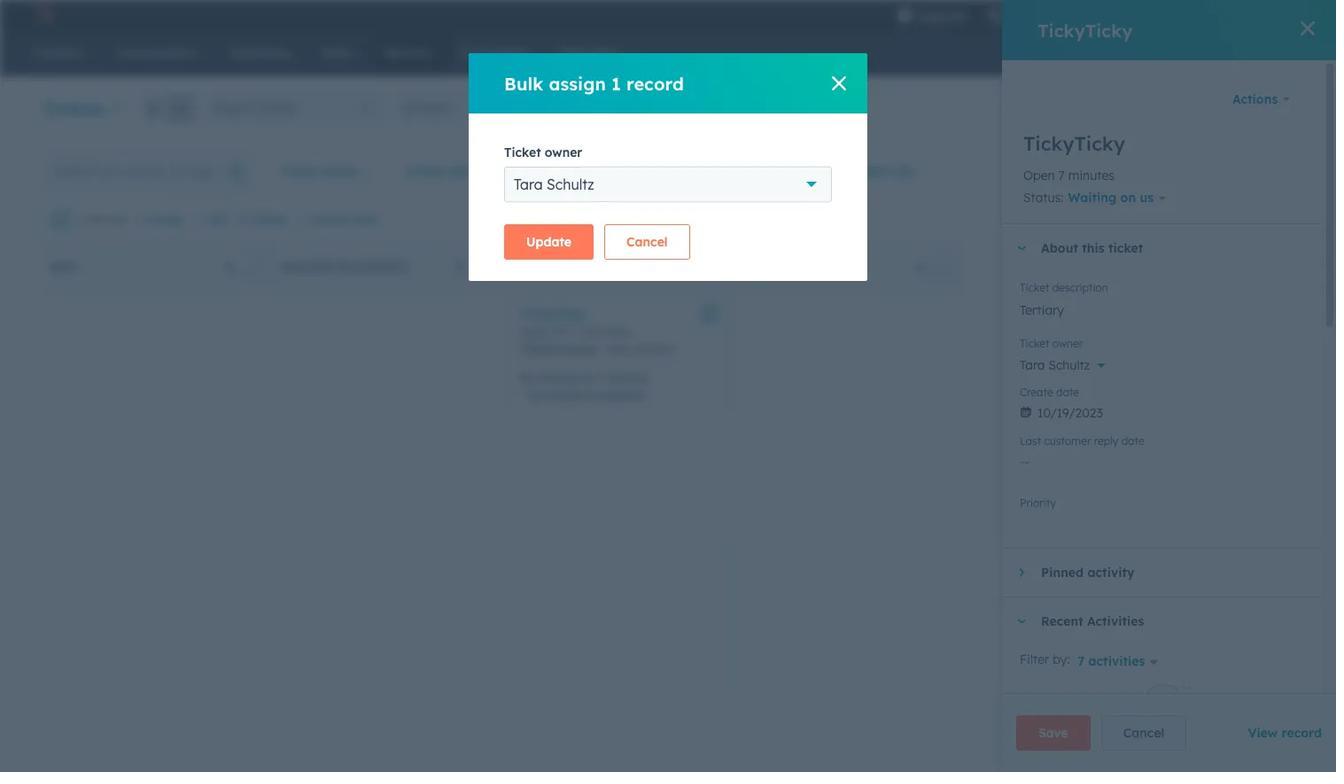 Task type: locate. For each thing, give the bounding box(es) containing it.
activity up no activity scheduled
[[538, 371, 577, 385]]

activity for date
[[555, 163, 602, 179]]

1 horizontal spatial tara schultz button
[[1020, 348, 1306, 377]]

create ticket
[[1215, 102, 1279, 115]]

for down the tickyticky link at the left top
[[554, 324, 571, 339]]

view record
[[1248, 725, 1322, 741]]

all tickets
[[402, 101, 450, 114]]

0 vertical spatial cancel button
[[605, 224, 690, 260]]

ticket owner down ticket description
[[1020, 337, 1083, 350]]

0 vertical spatial ticket owner
[[504, 144, 583, 160]]

1 horizontal spatial 1
[[612, 72, 621, 94]]

ticket owner up create tasks button
[[280, 163, 360, 179]]

cancel button for update
[[605, 224, 690, 260]]

tara up customer
[[1020, 358, 1046, 373]]

tara right :
[[604, 341, 630, 357]]

schultz
[[547, 176, 594, 193], [633, 341, 675, 357], [1049, 358, 1091, 373]]

1 horizontal spatial last
[[1020, 435, 1042, 448]]

schultz up "update" button
[[547, 176, 594, 193]]

us inside popup button
[[1140, 190, 1154, 206]]

1 horizontal spatial schultz
[[633, 341, 675, 357]]

tara schultz
[[514, 176, 594, 193], [1020, 358, 1091, 373]]

tara up update
[[514, 176, 543, 193]]

1 horizontal spatial waiting
[[511, 260, 564, 273]]

menu
[[887, 0, 1315, 35]]

1 vertical spatial no
[[530, 389, 545, 402]]

on
[[1121, 190, 1137, 206], [337, 260, 354, 273], [567, 260, 584, 273]]

cancel
[[627, 234, 668, 250], [1124, 725, 1165, 741]]

0 vertical spatial cancel
[[627, 234, 668, 250]]

1 vertical spatial tara schultz
[[1020, 358, 1091, 373]]

0 horizontal spatial for
[[554, 324, 571, 339]]

1 vertical spatial cancel
[[1124, 725, 1165, 741]]

on left contact
[[337, 260, 354, 273]]

owner inside popup button
[[322, 163, 360, 179]]

create date inside popup button
[[406, 163, 479, 179]]

new
[[51, 260, 76, 273]]

schultz right :
[[633, 341, 675, 357]]

1 0 from the left
[[225, 260, 232, 273]]

create
[[1215, 102, 1248, 115], [406, 163, 447, 179], [312, 213, 348, 226], [1020, 386, 1054, 399]]

1 horizontal spatial on
[[567, 260, 584, 273]]

1 horizontal spatial ticket
[[1251, 102, 1279, 115]]

ticket up delete
[[280, 163, 318, 179]]

0 horizontal spatial priority
[[680, 163, 727, 179]]

create date button
[[394, 153, 503, 189]]

last left customer
[[1020, 435, 1042, 448]]

tara schultz button
[[504, 167, 832, 202], [1020, 348, 1306, 377]]

1 horizontal spatial 0
[[456, 260, 463, 273]]

activity down the 'no activity for 7 minutes'
[[548, 389, 588, 402]]

priority down customer
[[1020, 497, 1057, 510]]

date
[[451, 163, 479, 179], [606, 163, 634, 179], [1057, 386, 1080, 399], [1122, 435, 1145, 448]]

1 vertical spatial close image
[[832, 76, 847, 90]]

ticket owner
[[504, 144, 583, 160], [280, 163, 360, 179], [1020, 337, 1083, 350]]

board actions
[[1041, 163, 1126, 179]]

waiting down create tasks button
[[281, 260, 333, 273]]

0 vertical spatial open
[[1024, 168, 1055, 183]]

0 vertical spatial ticket
[[1251, 102, 1279, 115]]

by:
[[1053, 652, 1070, 668]]

2 vertical spatial minutes
[[608, 371, 649, 385]]

open down the tickyticky link at the left top
[[519, 324, 551, 339]]

save
[[1039, 725, 1069, 741]]

1 vertical spatial tickyticky
[[1024, 131, 1126, 156]]

delete button
[[240, 212, 288, 228]]

owner up last activity date
[[545, 144, 583, 160]]

this
[[1083, 241, 1105, 256]]

1 vertical spatial last
[[1020, 435, 1042, 448]]

record right view
[[1282, 725, 1322, 741]]

0 horizontal spatial tara
[[514, 176, 543, 193]]

for up no activity scheduled
[[580, 371, 596, 385]]

0 horizontal spatial on
[[337, 260, 354, 273]]

waiting down "update" button
[[511, 260, 564, 273]]

cancel button for save
[[1102, 715, 1187, 751]]

0 horizontal spatial cancel button
[[605, 224, 690, 260]]

2 0 from the left
[[456, 260, 463, 273]]

0 vertical spatial minutes
[[1069, 168, 1115, 183]]

7 right by:
[[1078, 653, 1085, 669]]

all tickets button
[[394, 94, 571, 122]]

1 horizontal spatial tara
[[604, 341, 630, 357]]

tickets banner
[[43, 90, 1294, 124]]

0 vertical spatial us
[[1140, 190, 1154, 206]]

calling icon image
[[989, 9, 1005, 25]]

board actions button
[[1019, 153, 1159, 189]]

ticket owner up last activity date
[[504, 144, 583, 160]]

2 horizontal spatial tara
[[1020, 358, 1046, 373]]

search image
[[1296, 44, 1312, 60]]

0 horizontal spatial 1
[[75, 213, 80, 226]]

tara schultz up customer
[[1020, 358, 1091, 373]]

0 horizontal spatial waiting
[[281, 260, 333, 273]]

2 horizontal spatial 1
[[687, 260, 693, 273]]

1 vertical spatial record
[[1282, 725, 1322, 741]]

0 horizontal spatial create date
[[406, 163, 479, 179]]

hubspot image
[[32, 4, 53, 25]]

advanced
[[791, 163, 853, 179]]

ticket inside button
[[1251, 102, 1279, 115]]

waiting on us down "update" button
[[511, 260, 602, 273]]

create date up customer
[[1020, 386, 1080, 399]]

0 vertical spatial tara schultz button
[[504, 167, 832, 202]]

priority down tickets banner
[[680, 163, 727, 179]]

last up update
[[525, 163, 551, 179]]

create down search hubspot search field
[[1215, 102, 1248, 115]]

0 horizontal spatial us
[[587, 260, 602, 273]]

0 vertical spatial for
[[554, 324, 571, 339]]

1 vertical spatial minutes
[[584, 324, 631, 339]]

view record link
[[1248, 725, 1322, 741]]

open up 'status:'
[[1024, 168, 1055, 183]]

0 vertical spatial no
[[519, 371, 535, 385]]

schultz inside open for 7 minutes ticket owner : tara schultz
[[633, 341, 675, 357]]

on down the actions
[[1121, 190, 1137, 206]]

1 horizontal spatial waiting on us
[[1069, 190, 1154, 206]]

date down the all tickets popup button
[[451, 163, 479, 179]]

create inside button
[[312, 213, 348, 226]]

owner up the 'no activity for 7 minutes'
[[560, 341, 598, 357]]

1 vertical spatial open
[[519, 324, 551, 339]]

search button
[[1287, 37, 1321, 67]]

owner
[[545, 144, 583, 160], [322, 163, 360, 179], [1053, 337, 1083, 350], [560, 341, 598, 357]]

Last customer reply date text field
[[1020, 445, 1306, 474]]

last activity date button
[[513, 153, 658, 189]]

last
[[525, 163, 551, 179], [1020, 435, 1042, 448]]

tara for tara schultz popup button to the left
[[514, 176, 543, 193]]

no activity scheduled
[[530, 389, 644, 402]]

ticket down ticket description
[[1020, 337, 1050, 350]]

1 vertical spatial tara schultz button
[[1020, 348, 1306, 377]]

2 horizontal spatial on
[[1121, 190, 1137, 206]]

on for 0
[[337, 260, 354, 273]]

tara
[[514, 176, 543, 193], [604, 341, 630, 357], [1020, 358, 1046, 373]]

filters
[[857, 163, 892, 179]]

close image
[[1301, 21, 1315, 35], [832, 76, 847, 90]]

1 vertical spatial priority
[[1020, 497, 1057, 510]]

caret image
[[1017, 246, 1027, 251]]

0 vertical spatial tara schultz
[[514, 176, 594, 193]]

filter by:
[[1020, 652, 1070, 668]]

create ticket button
[[1200, 95, 1294, 123]]

open 7 minutes
[[1024, 168, 1115, 183]]

menu containing apoptosis studios 2
[[887, 0, 1315, 35]]

2 horizontal spatial schultz
[[1049, 358, 1091, 373]]

1 horizontal spatial us
[[1140, 190, 1154, 206]]

us down "update" button
[[587, 260, 602, 273]]

activity inside popup button
[[555, 163, 602, 179]]

tickyticky link
[[519, 306, 586, 322]]

us
[[1140, 190, 1154, 206], [587, 260, 602, 273]]

view
[[1248, 725, 1278, 741]]

1 horizontal spatial priority
[[1020, 497, 1057, 510]]

7 up 'status:'
[[1059, 168, 1065, 183]]

priority inside priority popup button
[[680, 163, 727, 179]]

2 vertical spatial activity
[[548, 389, 588, 402]]

settings link
[[1084, 0, 1121, 28]]

waiting inside popup button
[[1069, 190, 1117, 206]]

2 horizontal spatial waiting
[[1069, 190, 1117, 206]]

filter
[[1020, 652, 1050, 668]]

last for last activity date
[[525, 163, 551, 179]]

no
[[519, 371, 535, 385], [530, 389, 545, 402]]

0 vertical spatial 1
[[612, 72, 621, 94]]

on down "update" button
[[567, 260, 584, 273]]

1 vertical spatial 1
[[75, 213, 80, 226]]

0 horizontal spatial ticket
[[1109, 241, 1144, 256]]

7 down the tickyticky link at the left top
[[575, 324, 581, 339]]

0 horizontal spatial ticket owner
[[280, 163, 360, 179]]

1 horizontal spatial cancel button
[[1102, 715, 1187, 751]]

activity for for
[[538, 371, 577, 385]]

1 vertical spatial waiting on us
[[511, 260, 602, 273]]

1
[[612, 72, 621, 94], [75, 213, 80, 226], [687, 260, 693, 273]]

create inside button
[[1215, 102, 1248, 115]]

edit button
[[194, 212, 229, 228]]

1 horizontal spatial for
[[580, 371, 596, 385]]

0 horizontal spatial 0
[[225, 260, 232, 273]]

2 vertical spatial 1
[[687, 260, 693, 273]]

studios
[[1239, 7, 1279, 21]]

notifications image
[[1128, 8, 1144, 24]]

1 vertical spatial cancel button
[[1102, 715, 1187, 751]]

1 horizontal spatial tara schultz
[[1020, 358, 1091, 373]]

0 horizontal spatial record
[[627, 72, 684, 94]]

waiting for 1
[[511, 260, 564, 273]]

0 horizontal spatial cancel
[[627, 234, 668, 250]]

support pipeline button
[[206, 94, 383, 122]]

0 horizontal spatial tara schultz
[[514, 176, 594, 193]]

for inside open for 7 minutes ticket owner : tara schultz
[[554, 324, 571, 339]]

activity up update
[[555, 163, 602, 179]]

2 horizontal spatial ticket owner
[[1020, 337, 1083, 350]]

create left tasks
[[312, 213, 348, 226]]

us up about this ticket dropdown button
[[1140, 190, 1154, 206]]

cancel button
[[605, 224, 690, 260], [1102, 715, 1187, 751]]

tara schultz button up the 'create date' "text field"
[[1020, 348, 1306, 377]]

tara schultz button down tickets banner
[[504, 167, 832, 202]]

1 horizontal spatial open
[[1024, 168, 1055, 183]]

record right "assign"
[[627, 72, 684, 94]]

no up no activity scheduled
[[519, 371, 535, 385]]

help image
[[1061, 8, 1076, 24]]

1 horizontal spatial cancel
[[1124, 725, 1165, 741]]

group
[[140, 94, 196, 122]]

create date down tickets
[[406, 163, 479, 179]]

7
[[1059, 168, 1065, 183], [575, 324, 581, 339], [599, 371, 604, 385], [1078, 653, 1085, 669]]

7 activities
[[1078, 653, 1146, 669]]

update
[[527, 234, 572, 250]]

priority
[[680, 163, 727, 179], [1020, 497, 1057, 510]]

Ticket description text field
[[1020, 292, 1306, 327]]

ticket down the tickyticky link at the left top
[[519, 341, 556, 357]]

1 horizontal spatial record
[[1282, 725, 1322, 741]]

create down all tickets on the top of page
[[406, 163, 447, 179]]

waiting down board actions popup button
[[1069, 190, 1117, 206]]

assign
[[148, 213, 183, 226]]

0 horizontal spatial schultz
[[547, 176, 594, 193]]

tickyticky
[[1038, 19, 1133, 41], [1024, 131, 1126, 156], [519, 306, 586, 322]]

last inside popup button
[[525, 163, 551, 179]]

waiting on us inside popup button
[[1069, 190, 1154, 206]]

waiting on us down the actions
[[1069, 190, 1154, 206]]

open for open 7 minutes
[[1024, 168, 1055, 183]]

apoptosis
[[1181, 7, 1235, 21]]

tara inside open for 7 minutes ticket owner : tara schultz
[[604, 341, 630, 357]]

no down the 'no activity for 7 minutes'
[[530, 389, 545, 402]]

minutes inside open for 7 minutes ticket owner : tara schultz
[[584, 324, 631, 339]]

advanced filters (0)
[[791, 163, 914, 179]]

schultz up customer
[[1049, 358, 1091, 373]]

tara schultz for the bottom tara schultz popup button
[[1020, 358, 1091, 373]]

last for last customer reply date
[[1020, 435, 1042, 448]]

1 horizontal spatial close image
[[1301, 21, 1315, 35]]

close image for bulk assign 1 record
[[832, 76, 847, 90]]

0 vertical spatial last
[[525, 163, 551, 179]]

create date
[[406, 163, 479, 179], [1020, 386, 1080, 399]]

ticket inside open for 7 minutes ticket owner : tara schultz
[[519, 341, 556, 357]]

0 vertical spatial create date
[[406, 163, 479, 179]]

date down tickets banner
[[606, 163, 634, 179]]

ticket
[[1251, 102, 1279, 115], [1109, 241, 1144, 256]]

1 horizontal spatial create date
[[1020, 386, 1080, 399]]

ticket owner button
[[269, 153, 384, 189]]

1 vertical spatial activity
[[538, 371, 577, 385]]

ticket inside dropdown button
[[1109, 241, 1144, 256]]

0 vertical spatial activity
[[555, 163, 602, 179]]

ticket inside popup button
[[280, 163, 318, 179]]

open inside open for 7 minutes ticket owner : tara schultz
[[519, 324, 551, 339]]

1 vertical spatial for
[[580, 371, 596, 385]]

close image up search button
[[1301, 21, 1315, 35]]

0 vertical spatial waiting on us
[[1069, 190, 1154, 206]]

selected.
[[83, 213, 127, 226]]

owner up create tasks
[[322, 163, 360, 179]]

for
[[554, 324, 571, 339], [580, 371, 596, 385]]

1 vertical spatial ticket
[[1109, 241, 1144, 256]]

:
[[598, 341, 601, 357]]

tasks
[[351, 213, 379, 226]]

close image up the advanced filters (0) button
[[832, 76, 847, 90]]

7 inside open for 7 minutes ticket owner : tara schultz
[[575, 324, 581, 339]]

0 vertical spatial close image
[[1301, 21, 1315, 35]]

0 horizontal spatial close image
[[832, 76, 847, 90]]

tara schultz up "update" button
[[514, 176, 594, 193]]

1 vertical spatial ticket owner
[[280, 163, 360, 179]]

0 vertical spatial priority
[[680, 163, 727, 179]]

2 horizontal spatial 0
[[916, 260, 923, 273]]

reply
[[1094, 435, 1119, 448]]

0 horizontal spatial last
[[525, 163, 551, 179]]

0 horizontal spatial open
[[519, 324, 551, 339]]



Task type: vqa. For each thing, say whether or not it's contained in the screenshot.
list related to Static list
no



Task type: describe. For each thing, give the bounding box(es) containing it.
support pipeline
[[214, 101, 297, 114]]

assign
[[549, 72, 606, 94]]

Search HubSpot search field
[[1088, 37, 1305, 67]]

waiting on us button
[[1064, 186, 1178, 209]]

ticket down caret icon
[[1020, 281, 1050, 295]]

no for no activity for 7 minutes
[[519, 371, 535, 385]]

Search ID, name, or description search field
[[43, 153, 258, 189]]

about this ticket
[[1042, 241, 1144, 256]]

waiting for 0
[[281, 260, 333, 273]]

actions
[[1233, 91, 1278, 107]]

ticket up last activity date
[[504, 144, 541, 160]]

advanced filters (0) button
[[761, 153, 925, 189]]

delete
[[254, 213, 288, 226]]

group inside tickets banner
[[140, 94, 196, 122]]

create up customer
[[1020, 386, 1054, 399]]

pipeline
[[258, 101, 297, 114]]

schultz for tara schultz popup button to the left
[[547, 176, 594, 193]]

activity for scheduled
[[548, 389, 588, 402]]

calling icon button
[[982, 2, 1012, 27]]

owner down ticket description
[[1053, 337, 1083, 350]]

0 for waiting on contact
[[456, 260, 463, 273]]

owner inside open for 7 minutes ticket owner : tara schultz
[[560, 341, 598, 357]]

status:
[[1024, 190, 1064, 206]]

on inside waiting on us popup button
[[1121, 190, 1137, 206]]

(0)
[[896, 163, 914, 179]]

contact
[[357, 260, 409, 273]]

tickets button
[[43, 95, 122, 121]]

actions button
[[1221, 82, 1302, 117]]

all
[[402, 101, 414, 114]]

marketplaces image
[[1027, 8, 1043, 24]]

description
[[1053, 281, 1109, 295]]

support
[[214, 101, 255, 114]]

recent activities
[[1042, 614, 1145, 630]]

apoptosis studios 2 button
[[1151, 0, 1315, 28]]

tara schultz for tara schultz popup button to the left
[[514, 176, 594, 193]]

about this ticket button
[[1003, 225, 1306, 272]]

Create date text field
[[1020, 397, 1306, 425]]

open for 7 minutes ticket owner : tara schultz
[[519, 324, 675, 357]]

1 horizontal spatial ticket owner
[[504, 144, 583, 160]]

0 vertical spatial tickyticky
[[1038, 19, 1133, 41]]

edit
[[208, 213, 229, 226]]

bulk
[[504, 72, 544, 94]]

recent
[[1042, 614, 1084, 630]]

last activity date
[[525, 163, 634, 179]]

tickets
[[43, 97, 106, 119]]

tara for the bottom tara schultz popup button
[[1020, 358, 1046, 373]]

hubspot link
[[21, 4, 66, 25]]

2
[[1282, 7, 1289, 21]]

update button
[[504, 224, 594, 260]]

save button
[[1017, 715, 1091, 751]]

marketplaces button
[[1016, 0, 1053, 28]]

1 selected.
[[75, 213, 127, 226]]

activities
[[1088, 614, 1145, 630]]

waiting on contact
[[281, 260, 409, 273]]

1 for 1
[[687, 260, 693, 273]]

date up customer
[[1057, 386, 1080, 399]]

help button
[[1053, 0, 1084, 28]]

no for no activity scheduled
[[530, 389, 545, 402]]

bulk assign 1 record
[[504, 72, 684, 94]]

3 0 from the left
[[916, 260, 923, 273]]

recent activities button
[[1003, 598, 1306, 646]]

customer
[[1045, 435, 1092, 448]]

upgrade
[[917, 9, 967, 23]]

7 activities button
[[1077, 647, 1170, 672]]

date inside popup button
[[606, 163, 634, 179]]

1 vertical spatial create date
[[1020, 386, 1080, 399]]

apoptosis studios 2
[[1181, 7, 1289, 21]]

1 vertical spatial us
[[587, 260, 602, 273]]

0 vertical spatial record
[[627, 72, 684, 94]]

notifications button
[[1121, 0, 1151, 28]]

0 for new
[[225, 260, 232, 273]]

open for open for 7 minutes ticket owner : tara schultz
[[519, 324, 551, 339]]

0 horizontal spatial tara schultz button
[[504, 167, 832, 202]]

no activity for 7 minutes
[[519, 371, 649, 385]]

create inside popup button
[[406, 163, 447, 179]]

cancel for save
[[1124, 725, 1165, 741]]

upgrade image
[[897, 8, 913, 24]]

priority button
[[668, 153, 751, 189]]

2 vertical spatial tickyticky
[[519, 306, 586, 322]]

activities
[[1089, 653, 1146, 669]]

cancel for update
[[627, 234, 668, 250]]

actions
[[1082, 163, 1126, 179]]

date inside popup button
[[451, 163, 479, 179]]

tickets
[[417, 101, 450, 114]]

1 for 1 selected.
[[75, 213, 80, 226]]

board
[[1041, 163, 1078, 179]]

2 vertical spatial ticket owner
[[1020, 337, 1083, 350]]

settings image
[[1094, 8, 1110, 24]]

scheduled
[[591, 389, 644, 402]]

caret image
[[1017, 619, 1027, 624]]

date right reply
[[1122, 435, 1145, 448]]

on for 1
[[567, 260, 584, 273]]

schultz for the bottom tara schultz popup button
[[1049, 358, 1091, 373]]

ticket owner inside ticket owner popup button
[[280, 163, 360, 179]]

about
[[1042, 241, 1079, 256]]

create tasks button
[[298, 212, 379, 228]]

close image for tickyticky
[[1301, 21, 1315, 35]]

create tasks
[[312, 213, 379, 226]]

ticket description
[[1020, 281, 1109, 295]]

7 inside popup button
[[1078, 653, 1085, 669]]

last customer reply date
[[1020, 435, 1145, 448]]

7 up no activity scheduled
[[599, 371, 604, 385]]

7 activities button
[[1077, 653, 1166, 669]]

assign button
[[134, 212, 183, 228]]

0 horizontal spatial waiting on us
[[511, 260, 602, 273]]



